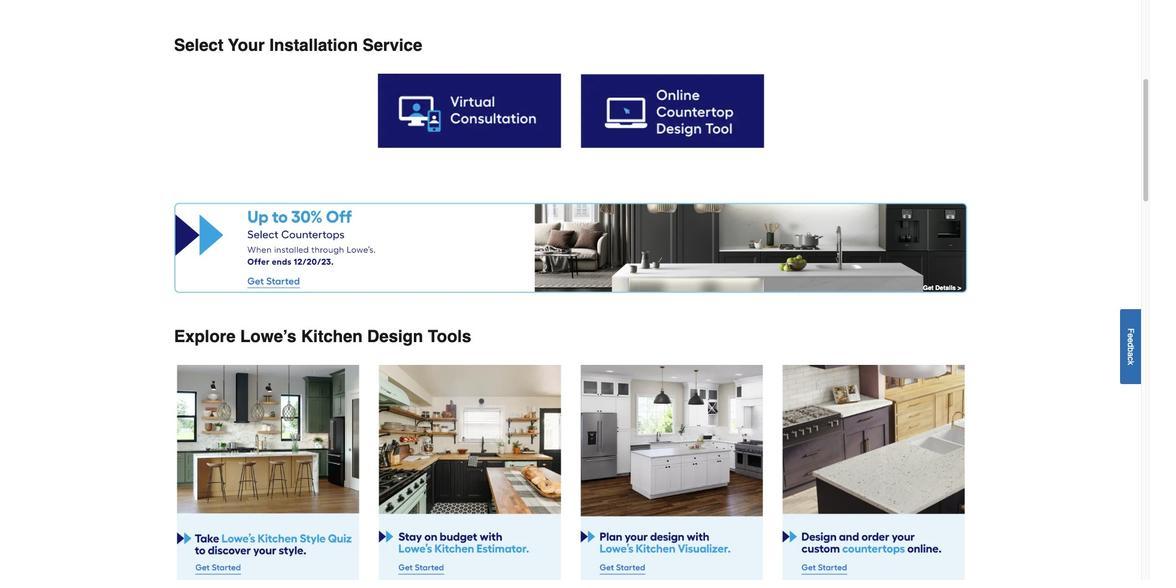 Task type: describe. For each thing, give the bounding box(es) containing it.
select
[[174, 35, 224, 54]]

design and order your custom countertops online. get started. image
[[783, 365, 965, 580]]

a
[[1127, 352, 1137, 357]]

service
[[363, 35, 423, 54]]

d
[[1127, 343, 1137, 347]]

take lowe's kitchen style quiz to discover your style. get started. image
[[177, 365, 359, 580]]

select your installation service
[[174, 35, 423, 54]]

explore
[[174, 326, 236, 346]]

c
[[1127, 357, 1137, 361]]

b
[[1127, 347, 1137, 352]]

design
[[368, 326, 423, 346]]

kitchen
[[301, 326, 363, 346]]

lowe's
[[240, 326, 297, 346]]



Task type: vqa. For each thing, say whether or not it's contained in the screenshot.
Lowe's
yes



Task type: locate. For each thing, give the bounding box(es) containing it.
advertisement region
[[174, 202, 968, 295]]

plan your design with lowe's kitchen visualizer. get started. image
[[581, 365, 763, 580]]

e
[[1127, 333, 1137, 338], [1127, 338, 1137, 343]]

e up d
[[1127, 333, 1137, 338]]

e up b
[[1127, 338, 1137, 343]]

virtual consultation. image
[[377, 74, 561, 148]]

2 e from the top
[[1127, 338, 1137, 343]]

online countertop design tool. image
[[581, 74, 765, 148]]

stay on budget with lowe's kitchen estimator. get started. image
[[379, 365, 561, 580]]

1 e from the top
[[1127, 333, 1137, 338]]

f
[[1127, 328, 1137, 333]]

f e e d b a c k
[[1127, 328, 1137, 365]]

f e e d b a c k button
[[1121, 309, 1142, 384]]

your
[[228, 35, 265, 54]]

explore lowe's kitchen design tools
[[174, 326, 472, 346]]

installation
[[270, 35, 358, 54]]

tools
[[428, 326, 472, 346]]

k
[[1127, 361, 1137, 365]]



